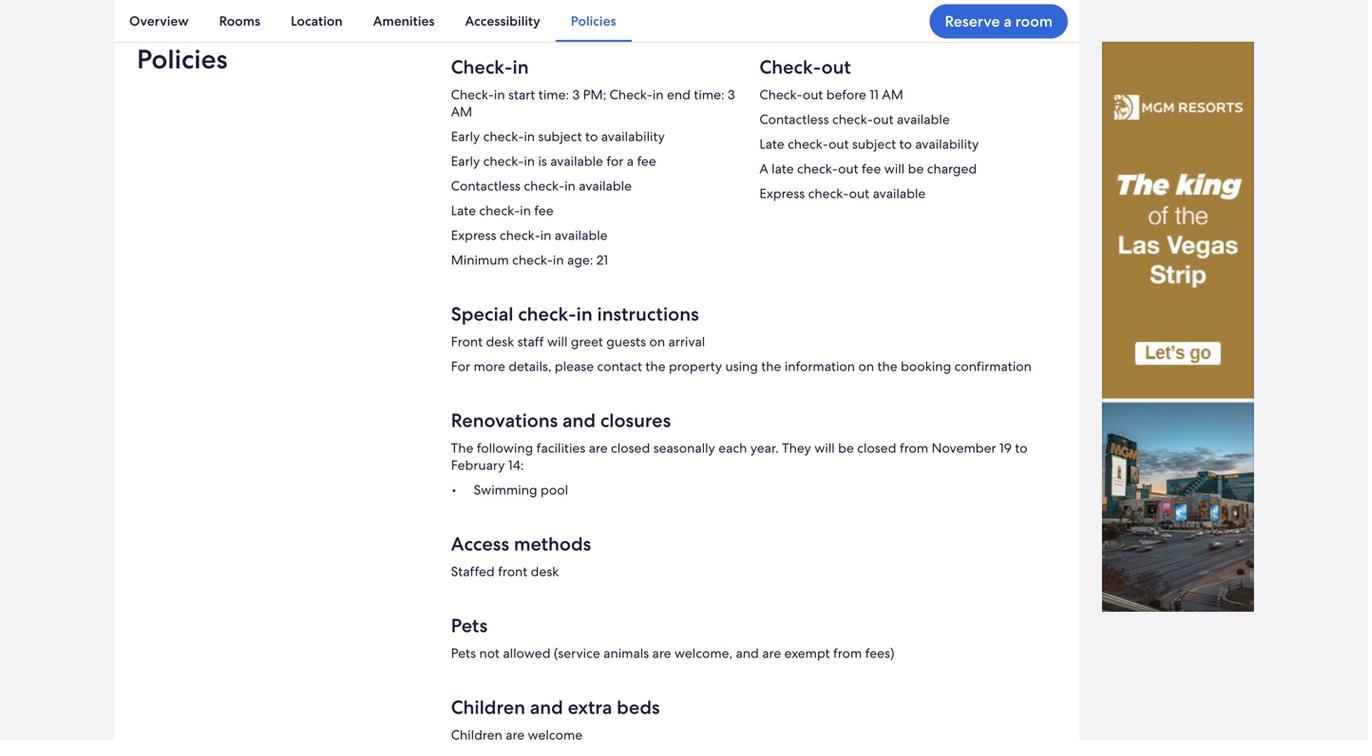 Task type: vqa. For each thing, say whether or not it's contained in the screenshot.
SMALL image
no



Task type: locate. For each thing, give the bounding box(es) containing it.
desk inside special check-in instructions front desk staff will greet guests on arrival for more details, please contact the property using the information on the booking confirmation
[[486, 333, 514, 350]]

0 vertical spatial be
[[908, 160, 924, 177]]

0 horizontal spatial policies
[[137, 42, 228, 76]]

in inside special check-in instructions front desk staff will greet guests on arrival for more details, please contact the property using the information on the booking confirmation
[[577, 302, 593, 326]]

0 horizontal spatial the
[[646, 358, 666, 375]]

to inside the following facilities are closed seasonally each year. they will be closed from november 19 to february 14:
[[1016, 439, 1028, 457]]

are inside the following facilities are closed seasonally each year. they will be closed from november 19 to february 14:
[[589, 439, 608, 457]]

the right contact
[[646, 358, 666, 375]]

a inside check-in check-in start time: 3 pm; check-in end time: 3 am early check-in subject to availability early check-in is available for a fee contactless check-in available late check-in fee express check-in available minimum check-in age: 21
[[627, 152, 634, 170]]

to for following
[[1016, 439, 1028, 457]]

0 horizontal spatial am
[[451, 103, 473, 120]]

facilities
[[537, 439, 586, 457]]

availability up for on the top left of page
[[601, 128, 665, 145]]

1 vertical spatial policies
[[137, 42, 228, 76]]

1 horizontal spatial policies
[[571, 12, 617, 29]]

1 horizontal spatial time:
[[694, 86, 725, 103]]

3
[[573, 86, 580, 103], [728, 86, 735, 103]]

will right staff
[[547, 333, 568, 350]]

list
[[114, 0, 1080, 42]]

be inside check-out check-out before 11 am contactless check-out available late check-out subject to availability a late check-out fee will be charged express check-out available
[[908, 160, 924, 177]]

contactless
[[760, 111, 829, 128], [451, 177, 521, 194]]

following
[[477, 439, 533, 457]]

closed
[[611, 439, 650, 457], [858, 439, 897, 457]]

1 early from the top
[[451, 128, 480, 145]]

the following facilities are closed seasonally each year. they will be closed from november 19 to february 14:
[[451, 439, 1028, 474]]

swimming pool list item
[[451, 481, 1057, 498]]

express inside check-in check-in start time: 3 pm; check-in end time: 3 am early check-in subject to availability early check-in is available for a fee contactless check-in available late check-in fee express check-in available minimum check-in age: 21
[[451, 227, 497, 244]]

1 horizontal spatial subject
[[853, 135, 897, 152]]

and up facilities at bottom
[[563, 408, 596, 433]]

availability up 'charged'
[[916, 135, 979, 152]]

for
[[451, 358, 471, 375]]

1 horizontal spatial to
[[900, 135, 912, 152]]

1 horizontal spatial a
[[1004, 11, 1012, 31]]

1 horizontal spatial late
[[760, 135, 785, 152]]

0 horizontal spatial time:
[[539, 86, 569, 103]]

0 horizontal spatial closed
[[611, 439, 650, 457]]

0 horizontal spatial to
[[586, 128, 598, 145]]

1 vertical spatial a
[[627, 152, 634, 170]]

fee right for on the top left of page
[[637, 152, 657, 170]]

0 horizontal spatial express
[[451, 227, 497, 244]]

1 vertical spatial early
[[451, 152, 480, 170]]

2 vertical spatial will
[[815, 439, 835, 457]]

desk up more
[[486, 333, 514, 350]]

policies link
[[556, 0, 632, 42]]

special check-in instructions front desk staff will greet guests on arrival for more details, please contact the property using the information on the booking confirmation
[[451, 302, 1032, 375]]

late
[[760, 135, 785, 152], [451, 202, 476, 219]]

2 horizontal spatial are
[[763, 645, 782, 662]]

check-in check-in start time: 3 pm; check-in end time: 3 am early check-in subject to availability early check-in is available for a fee contactless check-in available late check-in fee express check-in available minimum check-in age: 21
[[451, 54, 735, 268]]

0 horizontal spatial are
[[589, 439, 608, 457]]

the
[[646, 358, 666, 375], [762, 358, 782, 375], [878, 358, 898, 375]]

availability inside check-out check-out before 11 am contactless check-out available late check-out subject to availability a late check-out fee will be charged express check-out available
[[916, 135, 979, 152]]

pets left not
[[451, 645, 476, 662]]

0 horizontal spatial desk
[[486, 333, 514, 350]]

arrival
[[669, 333, 706, 350]]

0 horizontal spatial availability
[[601, 128, 665, 145]]

1 horizontal spatial availability
[[916, 135, 979, 152]]

1 vertical spatial be
[[839, 439, 854, 457]]

fees)
[[866, 645, 895, 662]]

a left room
[[1004, 11, 1012, 31]]

late up a at the right
[[760, 135, 785, 152]]

1 pets from the top
[[451, 613, 488, 638]]

swimming pool
[[474, 481, 569, 498]]

express up minimum
[[451, 227, 497, 244]]

contactless up minimum
[[451, 177, 521, 194]]

am
[[882, 86, 904, 103], [451, 103, 473, 120]]

available
[[897, 111, 950, 128], [551, 152, 604, 170], [579, 177, 632, 194], [873, 185, 926, 202], [555, 227, 608, 244]]

1 vertical spatial late
[[451, 202, 476, 219]]

am left start
[[451, 103, 473, 120]]

0 horizontal spatial be
[[839, 439, 854, 457]]

property
[[669, 358, 722, 375]]

0 vertical spatial contactless
[[760, 111, 829, 128]]

a
[[1004, 11, 1012, 31], [627, 152, 634, 170]]

1 horizontal spatial contactless
[[760, 111, 829, 128]]

2 horizontal spatial fee
[[862, 160, 882, 177]]

2 vertical spatial and
[[530, 695, 563, 720]]

closed down closures
[[611, 439, 650, 457]]

front
[[498, 563, 528, 580]]

0 vertical spatial a
[[1004, 11, 1012, 31]]

express inside check-out check-out before 11 am contactless check-out available late check-out subject to availability a late check-out fee will be charged express check-out available
[[760, 185, 805, 202]]

0 vertical spatial late
[[760, 135, 785, 152]]

subject down 11
[[853, 135, 897, 152]]

to inside check-in check-in start time: 3 pm; check-in end time: 3 am early check-in subject to availability early check-in is available for a fee contactless check-in available late check-in fee express check-in available minimum check-in age: 21
[[586, 128, 598, 145]]

express down late
[[760, 185, 805, 202]]

are left exempt
[[763, 645, 782, 662]]

is
[[538, 152, 547, 170]]

1 vertical spatial desk
[[531, 563, 559, 580]]

will
[[885, 160, 905, 177], [547, 333, 568, 350], [815, 439, 835, 457]]

1 horizontal spatial from
[[900, 439, 929, 457]]

will inside special check-in instructions front desk staff will greet guests on arrival for more details, please contact the property using the information on the booking confirmation
[[547, 333, 568, 350]]

fee down "is"
[[534, 202, 554, 219]]

fee down 11
[[862, 160, 882, 177]]

out
[[822, 54, 851, 79], [803, 86, 824, 103], [874, 111, 894, 128], [829, 135, 849, 152], [838, 160, 859, 177], [849, 185, 870, 202]]

be right they
[[839, 439, 854, 457]]

fee inside check-out check-out before 11 am contactless check-out available late check-out subject to availability a late check-out fee will be charged express check-out available
[[862, 160, 882, 177]]

express
[[760, 185, 805, 202], [451, 227, 497, 244]]

check-
[[833, 111, 874, 128], [483, 128, 524, 145], [788, 135, 829, 152], [483, 152, 524, 170], [798, 160, 838, 177], [524, 177, 565, 194], [809, 185, 849, 202], [479, 202, 520, 219], [500, 227, 541, 244], [512, 251, 553, 268], [518, 302, 577, 326]]

they
[[782, 439, 812, 457]]

time: right end
[[694, 86, 725, 103]]

children and extra beds
[[451, 695, 660, 720]]

on down instructions
[[650, 333, 665, 350]]

to for out
[[900, 135, 912, 152]]

are right animals
[[653, 645, 672, 662]]

3 left pm;
[[573, 86, 580, 103]]

1 horizontal spatial will
[[815, 439, 835, 457]]

1 horizontal spatial express
[[760, 185, 805, 202]]

subject
[[538, 128, 582, 145], [853, 135, 897, 152]]

3 right end
[[728, 86, 735, 103]]

be left 'charged'
[[908, 160, 924, 177]]

early
[[451, 128, 480, 145], [451, 152, 480, 170]]

minimum
[[451, 251, 509, 268]]

2 horizontal spatial will
[[885, 160, 905, 177]]

will inside the following facilities are closed seasonally each year. they will be closed from november 19 to february 14:
[[815, 439, 835, 457]]

0 horizontal spatial a
[[627, 152, 634, 170]]

a
[[760, 160, 769, 177]]

subject inside check-in check-in start time: 3 pm; check-in end time: 3 am early check-in subject to availability early check-in is available for a fee contactless check-in available late check-in fee express check-in available minimum check-in age: 21
[[538, 128, 582, 145]]

0 horizontal spatial from
[[834, 645, 862, 662]]

and
[[563, 408, 596, 433], [736, 645, 759, 662], [530, 695, 563, 720]]

will right they
[[815, 439, 835, 457]]

2 pets from the top
[[451, 645, 476, 662]]

to inside check-out check-out before 11 am contactless check-out available late check-out subject to availability a late check-out fee will be charged express check-out available
[[900, 135, 912, 152]]

0 vertical spatial from
[[900, 439, 929, 457]]

am right 11
[[882, 86, 904, 103]]

policies down the overview
[[137, 42, 228, 76]]

0 vertical spatial and
[[563, 408, 596, 433]]

the left booking
[[878, 358, 898, 375]]

on
[[650, 333, 665, 350], [859, 358, 875, 375]]

reserve a room button
[[930, 4, 1068, 38]]

are right facilities at bottom
[[589, 439, 608, 457]]

access
[[451, 532, 510, 556]]

year.
[[751, 439, 779, 457]]

the
[[451, 439, 474, 457]]

closed right they
[[858, 439, 897, 457]]

subject up "is"
[[538, 128, 582, 145]]

0 horizontal spatial subject
[[538, 128, 582, 145]]

late up minimum
[[451, 202, 476, 219]]

0 horizontal spatial on
[[650, 333, 665, 350]]

check-
[[451, 54, 513, 79], [760, 54, 822, 79], [451, 86, 494, 103], [610, 86, 653, 103], [760, 86, 803, 103]]

1 vertical spatial pets
[[451, 645, 476, 662]]

information
[[785, 358, 856, 375]]

on right information
[[859, 358, 875, 375]]

0 vertical spatial desk
[[486, 333, 514, 350]]

extra
[[568, 695, 613, 720]]

age:
[[568, 251, 594, 268]]

1 vertical spatial from
[[834, 645, 862, 662]]

and right welcome,
[[736, 645, 759, 662]]

pets up not
[[451, 613, 488, 638]]

1 vertical spatial express
[[451, 227, 497, 244]]

2 early from the top
[[451, 152, 480, 170]]

1 vertical spatial will
[[547, 333, 568, 350]]

subject inside check-out check-out before 11 am contactless check-out available late check-out subject to availability a late check-out fee will be charged express check-out available
[[853, 135, 897, 152]]

2 the from the left
[[762, 358, 782, 375]]

1 vertical spatial contactless
[[451, 177, 521, 194]]

availability inside check-in check-in start time: 3 pm; check-in end time: 3 am early check-in subject to availability early check-in is available for a fee contactless check-in available late check-in fee express check-in available minimum check-in age: 21
[[601, 128, 665, 145]]

availability
[[601, 128, 665, 145], [916, 135, 979, 152]]

pets
[[451, 613, 488, 638], [451, 645, 476, 662]]

policies up pm;
[[571, 12, 617, 29]]

1 horizontal spatial the
[[762, 358, 782, 375]]

a inside button
[[1004, 11, 1012, 31]]

to
[[586, 128, 598, 145], [900, 135, 912, 152], [1016, 439, 1028, 457]]

1 horizontal spatial on
[[859, 358, 875, 375]]

0 horizontal spatial fee
[[534, 202, 554, 219]]

0 vertical spatial will
[[885, 160, 905, 177]]

fee
[[637, 152, 657, 170], [862, 160, 882, 177], [534, 202, 554, 219]]

from left fees)
[[834, 645, 862, 662]]

the right using
[[762, 358, 782, 375]]

will left 'charged'
[[885, 160, 905, 177]]

and left the extra at the bottom left of page
[[530, 695, 563, 720]]

0 horizontal spatial late
[[451, 202, 476, 219]]

and for renovations and closures
[[563, 408, 596, 433]]

1 horizontal spatial desk
[[531, 563, 559, 580]]

1 horizontal spatial closed
[[858, 439, 897, 457]]

1 the from the left
[[646, 358, 666, 375]]

beds
[[617, 695, 660, 720]]

contactless up late
[[760, 111, 829, 128]]

are
[[589, 439, 608, 457], [653, 645, 672, 662], [763, 645, 782, 662]]

desk down the methods
[[531, 563, 559, 580]]

time: right start
[[539, 86, 569, 103]]

3 the from the left
[[878, 358, 898, 375]]

1 horizontal spatial be
[[908, 160, 924, 177]]

1 vertical spatial and
[[736, 645, 759, 662]]

a right for on the top left of page
[[627, 152, 634, 170]]

contactless inside check-out check-out before 11 am contactless check-out available late check-out subject to availability a late check-out fee will be charged express check-out available
[[760, 111, 829, 128]]

0 horizontal spatial contactless
[[451, 177, 521, 194]]

from left november
[[900, 439, 929, 457]]

2 horizontal spatial the
[[878, 358, 898, 375]]

location link
[[276, 0, 358, 42]]

0 vertical spatial pets
[[451, 613, 488, 638]]

0 horizontal spatial 3
[[573, 86, 580, 103]]

1 horizontal spatial am
[[882, 86, 904, 103]]

1 horizontal spatial 3
[[728, 86, 735, 103]]

(service
[[554, 645, 600, 662]]

late
[[772, 160, 794, 177]]

0 horizontal spatial will
[[547, 333, 568, 350]]

accessibility link
[[450, 0, 556, 42]]

from
[[900, 439, 929, 457], [834, 645, 862, 662]]

desk
[[486, 333, 514, 350], [531, 563, 559, 580]]

pool
[[541, 481, 569, 498]]

be
[[908, 160, 924, 177], [839, 439, 854, 457]]

check-out check-out before 11 am contactless check-out available late check-out subject to availability a late check-out fee will be charged express check-out available
[[760, 54, 979, 202]]

0 vertical spatial early
[[451, 128, 480, 145]]

amenities
[[373, 12, 435, 29]]

0 vertical spatial policies
[[571, 12, 617, 29]]

greet
[[571, 333, 603, 350]]

in
[[513, 54, 529, 79], [494, 86, 505, 103], [653, 86, 664, 103], [524, 128, 535, 145], [524, 152, 535, 170], [565, 177, 576, 194], [520, 202, 531, 219], [541, 227, 552, 244], [553, 251, 564, 268], [577, 302, 593, 326]]

0 vertical spatial express
[[760, 185, 805, 202]]

details,
[[509, 358, 552, 375]]

2 horizontal spatial to
[[1016, 439, 1028, 457]]

from inside "pets pets not allowed (service animals are welcome, and are exempt from fees)"
[[834, 645, 862, 662]]

methods
[[514, 532, 591, 556]]

1 vertical spatial on
[[859, 358, 875, 375]]



Task type: describe. For each thing, give the bounding box(es) containing it.
not
[[480, 645, 500, 662]]

am inside check-in check-in start time: 3 pm; check-in end time: 3 am early check-in subject to availability early check-in is available for a fee contactless check-in available late check-in fee express check-in available minimum check-in age: 21
[[451, 103, 473, 120]]

charged
[[928, 160, 977, 177]]

1 3 from the left
[[573, 86, 580, 103]]

late inside check-out check-out before 11 am contactless check-out available late check-out subject to availability a late check-out fee will be charged express check-out available
[[760, 135, 785, 152]]

reserve a room
[[945, 11, 1053, 31]]

list containing overview
[[114, 0, 1080, 42]]

access methods staffed front desk
[[451, 532, 591, 580]]

1 closed from the left
[[611, 439, 650, 457]]

be inside the following facilities are closed seasonally each year. they will be closed from november 19 to february 14:
[[839, 439, 854, 457]]

rooms link
[[204, 0, 276, 42]]

check- inside special check-in instructions front desk staff will greet guests on arrival for more details, please contact the property using the information on the booking confirmation
[[518, 302, 577, 326]]

staff
[[518, 333, 544, 350]]

rooms
[[219, 12, 260, 29]]

accessibility
[[465, 12, 541, 29]]

renovations
[[451, 408, 558, 433]]

exempt
[[785, 645, 830, 662]]

pm;
[[583, 86, 607, 103]]

start
[[509, 86, 536, 103]]

14:
[[508, 457, 524, 474]]

november
[[932, 439, 997, 457]]

2 time: from the left
[[694, 86, 725, 103]]

contactless inside check-in check-in start time: 3 pm; check-in end time: 3 am early check-in subject to availability early check-in is available for a fee contactless check-in available late check-in fee express check-in available minimum check-in age: 21
[[451, 177, 521, 194]]

will inside check-out check-out before 11 am contactless check-out available late check-out subject to availability a late check-out fee will be charged express check-out available
[[885, 160, 905, 177]]

end
[[667, 86, 691, 103]]

amenities link
[[358, 0, 450, 42]]

welcome,
[[675, 645, 733, 662]]

february
[[451, 457, 505, 474]]

using
[[726, 358, 758, 375]]

staffed
[[451, 563, 495, 580]]

late inside check-in check-in start time: 3 pm; check-in end time: 3 am early check-in subject to availability early check-in is available for a fee contactless check-in available late check-in fee express check-in available minimum check-in age: 21
[[451, 202, 476, 219]]

special
[[451, 302, 514, 326]]

front
[[451, 333, 483, 350]]

swimming
[[474, 481, 538, 498]]

overview
[[129, 12, 189, 29]]

pets pets not allowed (service animals are welcome, and are exempt from fees)
[[451, 613, 895, 662]]

am inside check-out check-out before 11 am contactless check-out available late check-out subject to availability a late check-out fee will be charged express check-out available
[[882, 86, 904, 103]]

room
[[1016, 11, 1053, 31]]

1 time: from the left
[[539, 86, 569, 103]]

0 vertical spatial on
[[650, 333, 665, 350]]

policies inside policies link
[[571, 12, 617, 29]]

location
[[291, 12, 343, 29]]

1 horizontal spatial are
[[653, 645, 672, 662]]

overview link
[[114, 0, 204, 42]]

desk inside access methods staffed front desk
[[531, 563, 559, 580]]

closures
[[601, 408, 671, 433]]

contact
[[597, 358, 643, 375]]

guests
[[607, 333, 646, 350]]

confirmation
[[955, 358, 1032, 375]]

children
[[451, 695, 526, 720]]

please
[[555, 358, 594, 375]]

instructions
[[597, 302, 699, 326]]

and inside "pets pets not allowed (service animals are welcome, and are exempt from fees)"
[[736, 645, 759, 662]]

1 horizontal spatial fee
[[637, 152, 657, 170]]

each
[[719, 439, 748, 457]]

19
[[1000, 439, 1012, 457]]

booking
[[901, 358, 952, 375]]

seasonally
[[654, 439, 716, 457]]

2 closed from the left
[[858, 439, 897, 457]]

reserve
[[945, 11, 1001, 31]]

11
[[870, 86, 879, 103]]

21
[[597, 251, 609, 268]]

more
[[474, 358, 506, 375]]

and for children and extra beds
[[530, 695, 563, 720]]

animals
[[604, 645, 649, 662]]

renovations and closures
[[451, 408, 671, 433]]

allowed
[[503, 645, 551, 662]]

before
[[827, 86, 867, 103]]

for
[[607, 152, 624, 170]]

from inside the following facilities are closed seasonally each year. they will be closed from november 19 to february 14:
[[900, 439, 929, 457]]

2 3 from the left
[[728, 86, 735, 103]]



